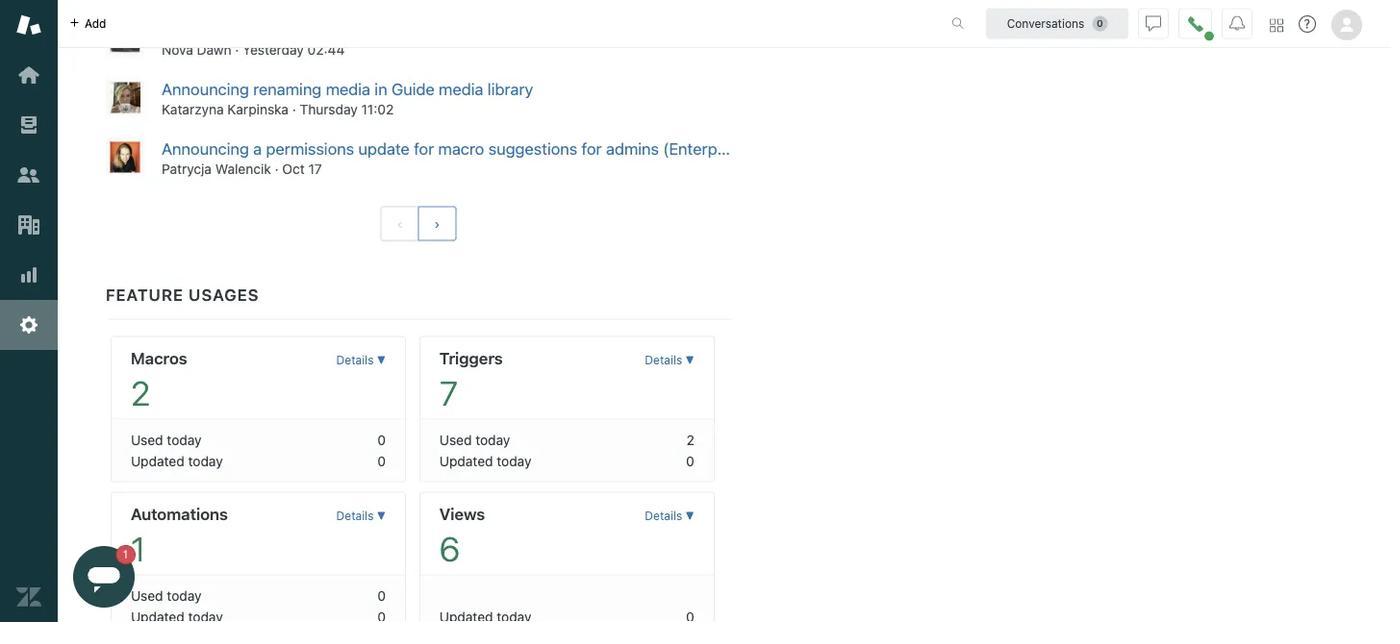 Task type: describe. For each thing, give the bounding box(es) containing it.
renaming
[[253, 80, 322, 99]]

zendesk image
[[16, 585, 41, 610]]

organizations image
[[16, 213, 41, 238]]

views 6
[[440, 505, 485, 569]]

updated for 7
[[440, 454, 493, 469]]

nova
[[162, 42, 193, 58]]

macros 2
[[131, 349, 187, 413]]

2 media from the left
[[439, 80, 484, 99]]

details ▼ for 2
[[336, 354, 386, 367]]

a
[[253, 139, 262, 158]]

automations
[[131, 505, 228, 524]]

customers image
[[16, 163, 41, 188]]

› button
[[418, 207, 457, 241]]

announcing for announcing renaming media in guide media library
[[162, 80, 249, 99]]

details ▼ for 7
[[645, 354, 695, 367]]

suggestions
[[489, 139, 578, 158]]

admin image
[[16, 313, 41, 338]]

admins
[[606, 139, 659, 158]]

zendesk support image
[[16, 13, 41, 38]]

dawn
[[197, 42, 232, 58]]

oct 17
[[282, 161, 322, 177]]

permissions
[[266, 139, 354, 158]]

updated today for 2
[[131, 454, 223, 469]]

17
[[308, 161, 322, 177]]

▼ for 1
[[377, 510, 386, 523]]

thursday
[[300, 102, 358, 117]]

11:02
[[361, 102, 394, 117]]

usages
[[189, 285, 259, 304]]

yesterday
[[243, 42, 304, 58]]

today for 2
[[167, 432, 202, 448]]

details for 2
[[336, 354, 374, 367]]

‹
[[397, 216, 403, 232]]

1
[[131, 529, 145, 569]]

‹ button
[[381, 207, 419, 241]]

update
[[358, 139, 410, 158]]

katarzyna karpinska
[[162, 102, 289, 117]]

▼ for 6
[[686, 510, 695, 523]]

notifications image
[[1230, 16, 1245, 31]]

(enterprise
[[663, 139, 744, 158]]

feature
[[106, 285, 184, 304]]

▼ for 2
[[377, 354, 386, 367]]

used today for 2
[[131, 432, 202, 448]]

details for 1
[[336, 510, 374, 523]]

›
[[434, 216, 440, 232]]

today for 7
[[476, 432, 510, 448]]

automations 1
[[131, 505, 228, 569]]

guide
[[392, 80, 435, 99]]

conversations
[[1007, 17, 1085, 30]]



Task type: locate. For each thing, give the bounding box(es) containing it.
get help image
[[1299, 15, 1316, 33]]

oct
[[282, 161, 305, 177]]

views image
[[16, 113, 41, 138]]

button displays agent's chat status as invisible. image
[[1146, 16, 1161, 31]]

announcing
[[162, 80, 249, 99], [162, 139, 249, 158]]

used
[[131, 432, 163, 448], [440, 432, 472, 448], [131, 588, 163, 604]]

details
[[336, 354, 374, 367], [645, 354, 682, 367], [336, 510, 374, 523], [645, 510, 682, 523]]

used today for 1
[[131, 588, 202, 604]]

media
[[326, 80, 370, 99], [439, 80, 484, 99]]

updated today
[[131, 454, 223, 469], [440, 454, 532, 469]]

in
[[375, 80, 387, 99]]

only)
[[748, 139, 785, 158]]

2 updated today from the left
[[440, 454, 532, 469]]

add
[[85, 17, 106, 30]]

details ▼ for 6
[[645, 510, 695, 523]]

2
[[131, 373, 150, 413], [687, 432, 695, 448]]

2 announcing from the top
[[162, 139, 249, 158]]

used today for 7
[[440, 432, 510, 448]]

for left macro
[[414, 139, 434, 158]]

media right guide
[[439, 80, 484, 99]]

conversations button
[[986, 8, 1129, 39]]

used today down 7
[[440, 432, 510, 448]]

views
[[440, 505, 485, 524]]

announcing a permissions update for macro suggestions for admins (enterprise only)
[[162, 139, 785, 158]]

used for 7
[[440, 432, 472, 448]]

for left admins
[[582, 139, 602, 158]]

0 horizontal spatial media
[[326, 80, 370, 99]]

used for 1
[[131, 588, 163, 604]]

updated today for 7
[[440, 454, 532, 469]]

used for 2
[[131, 432, 163, 448]]

triggers
[[440, 349, 503, 368]]

updated for 2
[[131, 454, 184, 469]]

macros
[[131, 349, 187, 368]]

media up thursday 11:02
[[326, 80, 370, 99]]

updated
[[131, 454, 184, 469], [440, 454, 493, 469]]

used today
[[131, 432, 202, 448], [440, 432, 510, 448], [131, 588, 202, 604]]

0 horizontal spatial updated today
[[131, 454, 223, 469]]

announcing up patrycja walencik
[[162, 139, 249, 158]]

updated today up "automations"
[[131, 454, 223, 469]]

0 horizontal spatial for
[[414, 139, 434, 158]]

patrycja walencik
[[162, 161, 271, 177]]

today for 1
[[167, 588, 202, 604]]

reporting image
[[16, 263, 41, 288]]

▼
[[377, 354, 386, 367], [686, 354, 695, 367], [377, 510, 386, 523], [686, 510, 695, 523]]

yesterday 02:44
[[243, 42, 345, 58]]

triggers 7
[[440, 349, 503, 413]]

1 for from the left
[[414, 139, 434, 158]]

7
[[440, 373, 458, 413]]

library
[[488, 80, 533, 99]]

used today down macros 2 at the left bottom of page
[[131, 432, 202, 448]]

patrycja
[[162, 161, 212, 177]]

1 vertical spatial announcing
[[162, 139, 249, 158]]

macro
[[438, 139, 484, 158]]

1 horizontal spatial media
[[439, 80, 484, 99]]

1 updated from the left
[[131, 454, 184, 469]]

walencik
[[215, 161, 271, 177]]

for
[[414, 139, 434, 158], [582, 139, 602, 158]]

details for 7
[[645, 354, 682, 367]]

used down 7
[[440, 432, 472, 448]]

used down macros 2 at the left bottom of page
[[131, 432, 163, 448]]

▼ for 7
[[686, 354, 695, 367]]

0
[[378, 432, 386, 448], [378, 454, 386, 469], [686, 454, 695, 469], [378, 588, 386, 604]]

1 updated today from the left
[[131, 454, 223, 469]]

2 inside macros 2
[[131, 373, 150, 413]]

updated up views
[[440, 454, 493, 469]]

details for 6
[[645, 510, 682, 523]]

1 horizontal spatial 2
[[687, 432, 695, 448]]

used today down 1
[[131, 588, 202, 604]]

0 horizontal spatial updated
[[131, 454, 184, 469]]

0 vertical spatial 2
[[131, 373, 150, 413]]

zendesk products image
[[1270, 19, 1284, 32]]

announcing up 'katarzyna'
[[162, 80, 249, 99]]

thursday 11:02
[[300, 102, 394, 117]]

used down 1
[[131, 588, 163, 604]]

1 horizontal spatial updated
[[440, 454, 493, 469]]

1 vertical spatial 2
[[687, 432, 695, 448]]

2 updated from the left
[[440, 454, 493, 469]]

katarzyna
[[162, 102, 224, 117]]

add button
[[58, 0, 118, 47]]

0 vertical spatial announcing
[[162, 80, 249, 99]]

today
[[167, 432, 202, 448], [476, 432, 510, 448], [188, 454, 223, 469], [497, 454, 532, 469], [167, 588, 202, 604]]

1 horizontal spatial for
[[582, 139, 602, 158]]

1 media from the left
[[326, 80, 370, 99]]

announcing renaming media in guide media library
[[162, 80, 533, 99]]

2 for from the left
[[582, 139, 602, 158]]

get started image
[[16, 63, 41, 88]]

6
[[440, 529, 460, 569]]

details ▼
[[336, 354, 386, 367], [645, 354, 695, 367], [336, 510, 386, 523], [645, 510, 695, 523]]

announcing for announcing a permissions update for macro suggestions for admins (enterprise only)
[[162, 139, 249, 158]]

updated today up views
[[440, 454, 532, 469]]

updated up "automations"
[[131, 454, 184, 469]]

main element
[[0, 0, 58, 623]]

nova dawn
[[162, 42, 232, 58]]

1 announcing from the top
[[162, 80, 249, 99]]

karpinska
[[228, 102, 289, 117]]

1 horizontal spatial updated today
[[440, 454, 532, 469]]

0 horizontal spatial 2
[[131, 373, 150, 413]]

feature usages
[[106, 285, 259, 304]]

details ▼ for 1
[[336, 510, 386, 523]]

02:44
[[308, 42, 345, 58]]



Task type: vqa. For each thing, say whether or not it's contained in the screenshot.
Deleted tickets related to 0 tickets
no



